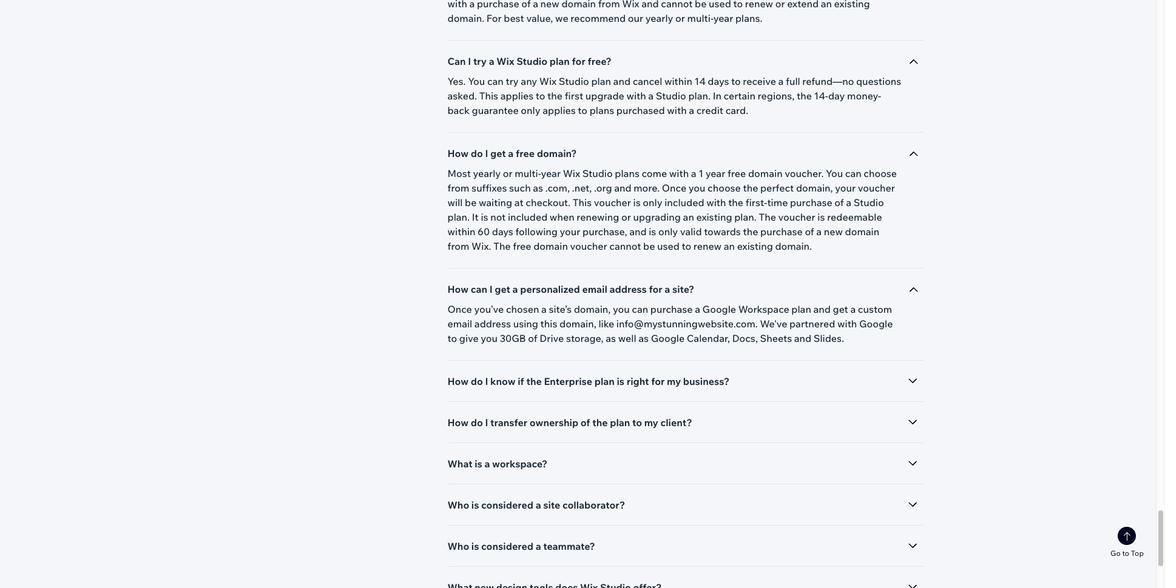 Task type: describe. For each thing, give the bounding box(es) containing it.
workspace
[[739, 304, 790, 316]]

studio down cancel
[[656, 90, 687, 102]]

can inside yes. you can try any wix studio plan and cancel within 14 days to receive a full refund—no questions asked. this applies to the first upgrade with a studio plan. in certain regions, the 14-day money- back guarantee only applies to plans purchased with a credit card.
[[487, 75, 504, 87]]

in
[[713, 90, 722, 102]]

of right ownership
[[581, 417, 591, 429]]

can up you've
[[471, 284, 488, 296]]

0 horizontal spatial try
[[474, 55, 487, 67]]

wix for free
[[563, 168, 581, 180]]

considered for teammate?
[[482, 541, 534, 553]]

0 vertical spatial purchase
[[791, 197, 833, 209]]

30gb
[[500, 333, 526, 345]]

multi-
[[515, 168, 541, 180]]

a down cancel
[[649, 90, 654, 102]]

1 horizontal spatial as
[[606, 333, 616, 345]]

what
[[448, 458, 473, 471]]

0 horizontal spatial the
[[494, 240, 511, 253]]

a left the custom at the right of page
[[851, 304, 856, 316]]

1 vertical spatial domain,
[[574, 304, 611, 316]]

0 horizontal spatial existing
[[697, 211, 733, 223]]

renewing
[[577, 211, 620, 223]]

it
[[472, 211, 479, 223]]

can i try a wix studio plan for free?
[[448, 55, 612, 67]]

day
[[829, 90, 845, 102]]

used
[[658, 240, 680, 253]]

sheets
[[761, 333, 792, 345]]

when
[[550, 211, 575, 223]]

yes.
[[448, 75, 466, 87]]

studio up first
[[559, 75, 589, 87]]

a up redeemable
[[847, 197, 852, 209]]

once inside the most yearly or multi-year wix studio plans come with a 1 year free domain voucher. you can choose from suffixes such as .com, .net, .org and more. once you choose the perfect domain, your voucher will be waiting at checkout. this voucher is only included with the first-time purchase of a studio plan. it is not included when renewing or upgrading an existing plan. the voucher is redeemable within 60 days following your purchase, and is only valid towards the purchase of a new domain from wix. the free domain voucher cannot be used to renew an existing domain.
[[662, 182, 687, 194]]

credit
[[697, 104, 724, 117]]

a up chosen
[[513, 284, 518, 296]]

partnered
[[790, 318, 836, 330]]

studio up the '.org'
[[583, 168, 613, 180]]

who for who is considered a teammate?
[[448, 541, 470, 553]]

we've
[[761, 318, 788, 330]]

1 vertical spatial only
[[643, 197, 663, 209]]

following
[[516, 226, 558, 238]]

0 vertical spatial email
[[583, 284, 608, 296]]

yes. you can try any wix studio plan and cancel within 14 days to receive a full refund—no questions asked. this applies to the first upgrade with a studio plan. in certain regions, the 14-day money- back guarantee only applies to plans purchased with a credit card.
[[448, 75, 902, 117]]

back
[[448, 104, 470, 117]]

not
[[491, 211, 506, 223]]

1 vertical spatial for
[[649, 284, 663, 296]]

the up "first-"
[[743, 182, 759, 194]]

0 vertical spatial applies
[[501, 90, 534, 102]]

a left new
[[817, 226, 822, 238]]

who is considered a teammate?
[[448, 541, 595, 553]]

only inside yes. you can try any wix studio plan and cancel within 14 days to receive a full refund—no questions asked. this applies to the first upgrade with a studio plan. in certain regions, the 14-day money- back guarantee only applies to plans purchased with a credit card.
[[521, 104, 541, 117]]

client?
[[661, 417, 693, 429]]

go to top
[[1111, 550, 1145, 559]]

1 vertical spatial domain
[[846, 226, 880, 238]]

1 horizontal spatial included
[[665, 197, 705, 209]]

wix for studio
[[540, 75, 557, 87]]

voucher down purchase, in the top of the page
[[570, 240, 608, 253]]

a up such
[[508, 148, 514, 160]]

with left credit
[[667, 104, 687, 117]]

a up info@mystunningwebsite.com.
[[695, 304, 701, 316]]

suffixes
[[472, 182, 507, 194]]

voucher down the '.org'
[[594, 197, 631, 209]]

domain, inside the most yearly or multi-year wix studio plans come with a 1 year free domain voucher. you can choose from suffixes such as .com, .net, .org and more. once you choose the perfect domain, your voucher will be waiting at checkout. this voucher is only included with the first-time purchase of a studio plan. it is not included when renewing or upgrading an existing plan. the voucher is redeemable within 60 days following your purchase, and is only valid towards the purchase of a new domain from wix. the free domain voucher cannot be used to renew an existing domain.
[[797, 182, 833, 194]]

14-
[[815, 90, 829, 102]]

who is considered a site collaborator?
[[448, 500, 626, 512]]

0 horizontal spatial domain
[[534, 240, 568, 253]]

certain
[[724, 90, 756, 102]]

.com,
[[546, 182, 570, 194]]

the left "first-"
[[729, 197, 744, 209]]

how do i get a free domain?
[[448, 148, 577, 160]]

a right can
[[489, 55, 495, 67]]

0 horizontal spatial wix
[[497, 55, 515, 67]]

who for who is considered a site collaborator?
[[448, 500, 470, 512]]

1 from from the top
[[448, 182, 470, 194]]

such
[[509, 182, 531, 194]]

you inside the most yearly or multi-year wix studio plans come with a 1 year free domain voucher. you can choose from suffixes such as .com, .net, .org and more. once you choose the perfect domain, your voucher will be waiting at checkout. this voucher is only included with the first-time purchase of a studio plan. it is not included when renewing or upgrading an existing plan. the voucher is redeemable within 60 days following your purchase, and is only valid towards the purchase of a new domain from wix. the free domain voucher cannot be used to renew an existing domain.
[[689, 182, 706, 194]]

0 horizontal spatial my
[[645, 417, 659, 429]]

if
[[518, 376, 525, 388]]

personalized
[[520, 284, 580, 296]]

voucher up redeemable
[[858, 182, 896, 194]]

waiting
[[479, 197, 513, 209]]

days inside the most yearly or multi-year wix studio plans come with a 1 year free domain voucher. you can choose from suffixes such as .com, .net, .org and more. once you choose the perfect domain, your voucher will be waiting at checkout. this voucher is only included with the first-time purchase of a studio plan. it is not included when renewing or upgrading an existing plan. the voucher is redeemable within 60 days following your purchase, and is only valid towards the purchase of a new domain from wix. the free domain voucher cannot be used to renew an existing domain.
[[492, 226, 514, 238]]

asked.
[[448, 90, 477, 102]]

and up partnered
[[814, 304, 831, 316]]

this
[[541, 318, 558, 330]]

wix.
[[472, 240, 492, 253]]

upgrading
[[634, 211, 681, 223]]

free?
[[588, 55, 612, 67]]

1 horizontal spatial your
[[836, 182, 856, 194]]

refund—no
[[803, 75, 855, 87]]

full
[[786, 75, 801, 87]]

new
[[824, 226, 843, 238]]

you inside yes. you can try any wix studio plan and cancel within 14 days to receive a full refund—no questions asked. this applies to the first upgrade with a studio plan. in certain regions, the 14-day money- back guarantee only applies to plans purchased with a credit card.
[[468, 75, 485, 87]]

and up cannot
[[630, 226, 647, 238]]

with up towards
[[707, 197, 727, 209]]

0 vertical spatial domain
[[749, 168, 783, 180]]

docs,
[[733, 333, 758, 345]]

1 horizontal spatial google
[[703, 304, 737, 316]]

i for how do i get a free domain?
[[485, 148, 488, 160]]

transfer
[[491, 417, 528, 429]]

to down first
[[578, 104, 588, 117]]

top
[[1132, 550, 1145, 559]]

i right can
[[468, 55, 471, 67]]

the left 14-
[[797, 90, 812, 102]]

1 vertical spatial purchase
[[761, 226, 803, 238]]

1 horizontal spatial you
[[613, 304, 630, 316]]

calendar,
[[687, 333, 731, 345]]

receive
[[743, 75, 777, 87]]

address inside once you've chosen a site's domain, you can purchase a google workspace plan and get a custom email address using this domain, like info@mystunningwebsite.com. we've partnered with google to give you 30gb of drive storage, as well as google calendar, docs, sheets and slides.
[[475, 318, 511, 330]]

0 horizontal spatial plan.
[[448, 211, 470, 223]]

site?
[[673, 284, 695, 296]]

1 horizontal spatial applies
[[543, 104, 576, 117]]

plan. inside yes. you can try any wix studio plan and cancel within 14 days to receive a full refund—no questions asked. this applies to the first upgrade with a studio plan. in certain regions, the 14-day money- back guarantee only applies to plans purchased with a credit card.
[[689, 90, 711, 102]]

a up this
[[542, 304, 547, 316]]

a left credit
[[689, 104, 695, 117]]

this inside the most yearly or multi-year wix studio plans come with a 1 year free domain voucher. you can choose from suffixes such as .com, .net, .org and more. once you choose the perfect domain, your voucher will be waiting at checkout. this voucher is only included with the first-time purchase of a studio plan. it is not included when renewing or upgrading an existing plan. the voucher is redeemable within 60 days following your purchase, and is only valid towards the purchase of a new domain from wix. the free domain voucher cannot be used to renew an existing domain.
[[573, 197, 592, 209]]

how for how do i get a free domain?
[[448, 148, 469, 160]]

first
[[565, 90, 584, 102]]

drive
[[540, 333, 564, 345]]

to inside the most yearly or multi-year wix studio plans come with a 1 year free domain voucher. you can choose from suffixes such as .com, .net, .org and more. once you choose the perfect domain, your voucher will be waiting at checkout. this voucher is only included with the first-time purchase of a studio plan. it is not included when renewing or upgrading an existing plan. the voucher is redeemable within 60 days following your purchase, and is only valid towards the purchase of a new domain from wix. the free domain voucher cannot be used to renew an existing domain.
[[682, 240, 692, 253]]

studio up redeemable
[[854, 197, 884, 209]]

the left first
[[548, 90, 563, 102]]

.net,
[[572, 182, 592, 194]]

how do i transfer ownership of the plan to my client?
[[448, 417, 693, 429]]

a left site
[[536, 500, 541, 512]]

voucher.
[[785, 168, 824, 180]]

can inside the most yearly or multi-year wix studio plans come with a 1 year free domain voucher. you can choose from suffixes such as .com, .net, .org and more. once you choose the perfect domain, your voucher will be waiting at checkout. this voucher is only included with the first-time purchase of a studio plan. it is not included when renewing or upgrading an existing plan. the voucher is redeemable within 60 days following your purchase, and is only valid towards the purchase of a new domain from wix. the free domain voucher cannot be used to renew an existing domain.
[[846, 168, 862, 180]]

how do i know if the enterprise plan is right for my business?
[[448, 376, 730, 388]]

email inside once you've chosen a site's domain, you can purchase a google workspace plan and get a custom email address using this domain, like info@mystunningwebsite.com. we've partnered with google to give you 30gb of drive storage, as well as google calendar, docs, sheets and slides.
[[448, 318, 473, 330]]

0 vertical spatial choose
[[864, 168, 897, 180]]

the right towards
[[743, 226, 759, 238]]

come
[[642, 168, 667, 180]]

money-
[[848, 90, 882, 102]]

plans inside yes. you can try any wix studio plan and cancel within 14 days to receive a full refund—no questions asked. this applies to the first upgrade with a studio plan. in certain regions, the 14-day money- back guarantee only applies to plans purchased with a credit card.
[[590, 104, 615, 117]]

more.
[[634, 182, 660, 194]]

guarantee
[[472, 104, 519, 117]]

cancel
[[633, 75, 663, 87]]

valid
[[681, 226, 702, 238]]

to down any
[[536, 90, 546, 102]]

the right if
[[527, 376, 542, 388]]

studio up any
[[517, 55, 548, 67]]

any
[[521, 75, 537, 87]]

of up domain.
[[805, 226, 815, 238]]

2 vertical spatial for
[[652, 376, 665, 388]]

yearly
[[473, 168, 501, 180]]

as inside the most yearly or multi-year wix studio plans come with a 1 year free domain voucher. you can choose from suffixes such as .com, .net, .org and more. once you choose the perfect domain, your voucher will be waiting at checkout. this voucher is only included with the first-time purchase of a studio plan. it is not included when renewing or upgrading an existing plan. the voucher is redeemable within 60 days following your purchase, and is only valid towards the purchase of a new domain from wix. the free domain voucher cannot be used to renew an existing domain.
[[533, 182, 544, 194]]

like
[[599, 318, 615, 330]]

most yearly or multi-year wix studio plans come with a 1 year free domain voucher. you can choose from suffixes such as .com, .net, .org and more. once you choose the perfect domain, your voucher will be waiting at checkout. this voucher is only included with the first-time purchase of a studio plan. it is not included when renewing or upgrading an existing plan. the voucher is redeemable within 60 days following your purchase, and is only valid towards the purchase of a new domain from wix. the free domain voucher cannot be used to renew an existing domain.
[[448, 168, 897, 253]]

of up redeemable
[[835, 197, 844, 209]]

2 vertical spatial google
[[651, 333, 685, 345]]

enterprise
[[544, 376, 593, 388]]

considered for site
[[482, 500, 534, 512]]

1 vertical spatial free
[[728, 168, 746, 180]]

the down how do i know if the enterprise plan is right for my business?
[[593, 417, 608, 429]]

to left client?
[[633, 417, 642, 429]]

a left teammate?
[[536, 541, 541, 553]]

can
[[448, 55, 466, 67]]

and down partnered
[[795, 333, 812, 345]]

regions,
[[758, 90, 795, 102]]

can inside once you've chosen a site's domain, you can purchase a google workspace plan and get a custom email address using this domain, like info@mystunningwebsite.com. we've partnered with google to give you 30gb of drive storage, as well as google calendar, docs, sheets and slides.
[[632, 304, 649, 316]]

will
[[448, 197, 463, 209]]

1 vertical spatial included
[[508, 211, 548, 223]]

chosen
[[506, 304, 539, 316]]

collaborator?
[[563, 500, 626, 512]]

questions
[[857, 75, 902, 87]]



Task type: locate. For each thing, give the bounding box(es) containing it.
0 horizontal spatial once
[[448, 304, 472, 316]]

wix up .net,
[[563, 168, 581, 180]]

1 horizontal spatial plan.
[[689, 90, 711, 102]]

i for how do i know if the enterprise plan is right for my business?
[[485, 376, 488, 388]]

applies down first
[[543, 104, 576, 117]]

time
[[768, 197, 788, 209]]

1 who from the top
[[448, 500, 470, 512]]

can up 'guarantee' at left top
[[487, 75, 504, 87]]

0 horizontal spatial an
[[683, 211, 695, 223]]

do left know
[[471, 376, 483, 388]]

2 do from the top
[[471, 376, 483, 388]]

within
[[665, 75, 693, 87], [448, 226, 476, 238]]

included up valid
[[665, 197, 705, 209]]

storage,
[[566, 333, 604, 345]]

domain down following
[[534, 240, 568, 253]]

domain, down voucher.
[[797, 182, 833, 194]]

towards
[[704, 226, 741, 238]]

3 do from the top
[[471, 417, 483, 429]]

how for how do i know if the enterprise plan is right for my business?
[[448, 376, 469, 388]]

wix right any
[[540, 75, 557, 87]]

plan. down 14
[[689, 90, 711, 102]]

you inside the most yearly or multi-year wix studio plans come with a 1 year free domain voucher. you can choose from suffixes such as .com, .net, .org and more. once you choose the perfect domain, your voucher will be waiting at checkout. this voucher is only included with the first-time purchase of a studio plan. it is not included when renewing or upgrading an existing plan. the voucher is redeemable within 60 days following your purchase, and is only valid towards the purchase of a new domain from wix. the free domain voucher cannot be used to renew an existing domain.
[[826, 168, 843, 180]]

1 vertical spatial from
[[448, 240, 470, 253]]

days down "not"
[[492, 226, 514, 238]]

0 vertical spatial the
[[759, 211, 777, 223]]

1 vertical spatial an
[[724, 240, 735, 253]]

1 vertical spatial address
[[475, 318, 511, 330]]

at
[[515, 197, 524, 209]]

1 horizontal spatial the
[[759, 211, 777, 223]]

0 vertical spatial or
[[503, 168, 513, 180]]

0 vertical spatial free
[[516, 148, 535, 160]]

give
[[459, 333, 479, 345]]

2 vertical spatial domain
[[534, 240, 568, 253]]

1 vertical spatial you
[[613, 304, 630, 316]]

1 horizontal spatial wix
[[540, 75, 557, 87]]

1 horizontal spatial once
[[662, 182, 687, 194]]

plan for for
[[595, 376, 615, 388]]

i for how do i transfer ownership of the plan to my client?
[[485, 417, 488, 429]]

this
[[480, 90, 499, 102], [573, 197, 592, 209]]

get up yearly
[[491, 148, 506, 160]]

1 vertical spatial existing
[[738, 240, 773, 253]]

an down towards
[[724, 240, 735, 253]]

plans inside the most yearly or multi-year wix studio plans come with a 1 year free domain voucher. you can choose from suffixes such as .com, .net, .org and more. once you choose the perfect domain, your voucher will be waiting at checkout. this voucher is only included with the first-time purchase of a studio plan. it is not included when renewing or upgrading an existing plan. the voucher is redeemable within 60 days following your purchase, and is only valid towards the purchase of a new domain from wix. the free domain voucher cannot be used to renew an existing domain.
[[615, 168, 640, 180]]

0 vertical spatial existing
[[697, 211, 733, 223]]

1 vertical spatial the
[[494, 240, 511, 253]]

for left free?
[[572, 55, 586, 67]]

1 vertical spatial who
[[448, 541, 470, 553]]

included
[[665, 197, 705, 209], [508, 211, 548, 223]]

do for know
[[471, 376, 483, 388]]

know
[[491, 376, 516, 388]]

free up "first-"
[[728, 168, 746, 180]]

voucher down time
[[779, 211, 816, 223]]

as
[[533, 182, 544, 194], [606, 333, 616, 345], [639, 333, 649, 345]]

an up valid
[[683, 211, 695, 223]]

2 who from the top
[[448, 541, 470, 553]]

1 vertical spatial your
[[560, 226, 581, 238]]

choose up towards
[[708, 182, 741, 194]]

1 vertical spatial this
[[573, 197, 592, 209]]

to left the 'give'
[[448, 333, 457, 345]]

business?
[[684, 376, 730, 388]]

info@mystunningwebsite.com.
[[617, 318, 758, 330]]

2 horizontal spatial you
[[689, 182, 706, 194]]

within down it
[[448, 226, 476, 238]]

custom
[[858, 304, 893, 316]]

days
[[708, 75, 730, 87], [492, 226, 514, 238]]

upgrade
[[586, 90, 625, 102]]

a left site?
[[665, 284, 671, 296]]

purchased
[[617, 104, 665, 117]]

0 horizontal spatial this
[[480, 90, 499, 102]]

perfect
[[761, 182, 794, 194]]

my
[[667, 376, 681, 388], [645, 417, 659, 429]]

14
[[695, 75, 706, 87]]

of inside once you've chosen a site's domain, you can purchase a google workspace plan and get a custom email address using this domain, like info@mystunningwebsite.com. we've partnered with google to give you 30gb of drive storage, as well as google calendar, docs, sheets and slides.
[[528, 333, 538, 345]]

do
[[471, 148, 483, 160], [471, 376, 483, 388], [471, 417, 483, 429]]

or
[[503, 168, 513, 180], [622, 211, 631, 223]]

1 vertical spatial applies
[[543, 104, 576, 117]]

email up the 'give'
[[448, 318, 473, 330]]

2 from from the top
[[448, 240, 470, 253]]

right
[[627, 376, 649, 388]]

get inside once you've chosen a site's domain, you can purchase a google workspace plan and get a custom email address using this domain, like info@mystunningwebsite.com. we've partnered with google to give you 30gb of drive storage, as well as google calendar, docs, sheets and slides.
[[833, 304, 849, 316]]

1 horizontal spatial address
[[610, 284, 647, 296]]

try right can
[[474, 55, 487, 67]]

try
[[474, 55, 487, 67], [506, 75, 519, 87]]

days up in
[[708, 75, 730, 87]]

choose
[[864, 168, 897, 180], [708, 182, 741, 194]]

2 considered from the top
[[482, 541, 534, 553]]

1 how from the top
[[448, 148, 469, 160]]

0 vertical spatial considered
[[482, 500, 534, 512]]

0 horizontal spatial as
[[533, 182, 544, 194]]

0 vertical spatial google
[[703, 304, 737, 316]]

0 horizontal spatial plans
[[590, 104, 615, 117]]

0 horizontal spatial you
[[468, 75, 485, 87]]

your down when
[[560, 226, 581, 238]]

2 vertical spatial you
[[481, 333, 498, 345]]

get for yearly
[[491, 148, 506, 160]]

choose up redeemable
[[864, 168, 897, 180]]

try left any
[[506, 75, 519, 87]]

for right right
[[652, 376, 665, 388]]

0 horizontal spatial or
[[503, 168, 513, 180]]

ownership
[[530, 417, 579, 429]]

go
[[1111, 550, 1121, 559]]

0 vertical spatial from
[[448, 182, 470, 194]]

1 vertical spatial you
[[826, 168, 843, 180]]

2 year from the left
[[706, 168, 726, 180]]

plan up first
[[550, 55, 570, 67]]

you've
[[474, 304, 504, 316]]

0 horizontal spatial choose
[[708, 182, 741, 194]]

card.
[[726, 104, 749, 117]]

0 vertical spatial my
[[667, 376, 681, 388]]

domain.
[[776, 240, 813, 253]]

1 vertical spatial get
[[495, 284, 511, 296]]

0 vertical spatial an
[[683, 211, 695, 223]]

existing up towards
[[697, 211, 733, 223]]

2 vertical spatial do
[[471, 417, 483, 429]]

how for how do i transfer ownership of the plan to my client?
[[448, 417, 469, 429]]

1
[[699, 168, 704, 180]]

and right the '.org'
[[615, 182, 632, 194]]

once left you've
[[448, 304, 472, 316]]

the right wix.
[[494, 240, 511, 253]]

0 vertical spatial you
[[468, 75, 485, 87]]

plan
[[550, 55, 570, 67], [592, 75, 611, 87], [792, 304, 812, 316], [595, 376, 615, 388], [610, 417, 631, 429]]

address down you've
[[475, 318, 511, 330]]

site's
[[549, 304, 572, 316]]

0 vertical spatial you
[[689, 182, 706, 194]]

with inside once you've chosen a site's domain, you can purchase a google workspace plan and get a custom email address using this domain, like info@mystunningwebsite.com. we've partnered with google to give you 30gb of drive storage, as well as google calendar, docs, sheets and slides.
[[838, 318, 858, 330]]

60
[[478, 226, 490, 238]]

1 vertical spatial do
[[471, 376, 483, 388]]

plan up partnered
[[792, 304, 812, 316]]

0 horizontal spatial included
[[508, 211, 548, 223]]

get for you've
[[495, 284, 511, 296]]

i up you've
[[490, 284, 493, 296]]

2 vertical spatial purchase
[[651, 304, 693, 316]]

free down following
[[513, 240, 532, 253]]

0 horizontal spatial be
[[465, 197, 477, 209]]

i
[[468, 55, 471, 67], [485, 148, 488, 160], [490, 284, 493, 296], [485, 376, 488, 388], [485, 417, 488, 429]]

existing down towards
[[738, 240, 773, 253]]

a left the 1
[[691, 168, 697, 180]]

1 vertical spatial choose
[[708, 182, 741, 194]]

2 horizontal spatial domain
[[846, 226, 880, 238]]

you
[[689, 182, 706, 194], [613, 304, 630, 316], [481, 333, 498, 345]]

voucher
[[858, 182, 896, 194], [594, 197, 631, 209], [779, 211, 816, 223], [570, 240, 608, 253]]

you down the 1
[[689, 182, 706, 194]]

0 vertical spatial address
[[610, 284, 647, 296]]

1 vertical spatial considered
[[482, 541, 534, 553]]

0 vertical spatial for
[[572, 55, 586, 67]]

3 how from the top
[[448, 376, 469, 388]]

how for how can i get a personalized email address for a site?
[[448, 284, 469, 296]]

within inside yes. you can try any wix studio plan and cancel within 14 days to receive a full refund—no questions asked. this applies to the first upgrade with a studio plan. in certain regions, the 14-day money- back guarantee only applies to plans purchased with a credit card.
[[665, 75, 693, 87]]

to
[[732, 75, 741, 87], [536, 90, 546, 102], [578, 104, 588, 117], [682, 240, 692, 253], [448, 333, 457, 345], [633, 417, 642, 429], [1123, 550, 1130, 559]]

2 horizontal spatial plan.
[[735, 211, 757, 223]]

to inside once you've chosen a site's domain, you can purchase a google workspace plan and get a custom email address using this domain, like info@mystunningwebsite.com. we've partnered with google to give you 30gb of drive storage, as well as google calendar, docs, sheets and slides.
[[448, 333, 457, 345]]

once inside once you've chosen a site's domain, you can purchase a google workspace plan and get a custom email address using this domain, like info@mystunningwebsite.com. we've partnered with google to give you 30gb of drive storage, as well as google calendar, docs, sheets and slides.
[[448, 304, 472, 316]]

using
[[513, 318, 539, 330]]

1 horizontal spatial an
[[724, 240, 735, 253]]

teammate?
[[544, 541, 595, 553]]

0 vertical spatial do
[[471, 148, 483, 160]]

you right voucher.
[[826, 168, 843, 180]]

of
[[835, 197, 844, 209], [805, 226, 815, 238], [528, 333, 538, 345], [581, 417, 591, 429]]

domain
[[749, 168, 783, 180], [846, 226, 880, 238], [534, 240, 568, 253]]

2 vertical spatial domain,
[[560, 318, 597, 330]]

to right go
[[1123, 550, 1130, 559]]

first-
[[746, 197, 768, 209]]

purchase up domain.
[[761, 226, 803, 238]]

2 horizontal spatial as
[[639, 333, 649, 345]]

year up .com,
[[541, 168, 561, 180]]

the
[[548, 90, 563, 102], [797, 90, 812, 102], [743, 182, 759, 194], [729, 197, 744, 209], [743, 226, 759, 238], [527, 376, 542, 388], [593, 417, 608, 429]]

1 vertical spatial email
[[448, 318, 473, 330]]

renew
[[694, 240, 722, 253]]

1 horizontal spatial or
[[622, 211, 631, 223]]

wix inside the most yearly or multi-year wix studio plans come with a 1 year free domain voucher. you can choose from suffixes such as .com, .net, .org and more. once you choose the perfect domain, your voucher will be waiting at checkout. this voucher is only included with the first-time purchase of a studio plan. it is not included when renewing or upgrading an existing plan. the voucher is redeemable within 60 days following your purchase, and is only valid towards the purchase of a new domain from wix. the free domain voucher cannot be used to renew an existing domain.
[[563, 168, 581, 180]]

workspace?
[[492, 458, 548, 471]]

2 how from the top
[[448, 284, 469, 296]]

can up well
[[632, 304, 649, 316]]

how down the 'give'
[[448, 376, 469, 388]]

plan inside once you've chosen a site's domain, you can purchase a google workspace plan and get a custom email address using this domain, like info@mystunningwebsite.com. we've partnered with google to give you 30gb of drive storage, as well as google calendar, docs, sheets and slides.
[[792, 304, 812, 316]]

do for get
[[471, 148, 483, 160]]

try inside yes. you can try any wix studio plan and cancel within 14 days to receive a full refund—no questions asked. this applies to the first upgrade with a studio plan. in certain regions, the 14-day money- back guarantee only applies to plans purchased with a credit card.
[[506, 75, 519, 87]]

a left full
[[779, 75, 784, 87]]

1 horizontal spatial you
[[826, 168, 843, 180]]

to up certain
[[732, 75, 741, 87]]

you right yes.
[[468, 75, 485, 87]]

0 horizontal spatial you
[[481, 333, 498, 345]]

and
[[614, 75, 631, 87], [615, 182, 632, 194], [630, 226, 647, 238], [814, 304, 831, 316], [795, 333, 812, 345]]

domain, up like
[[574, 304, 611, 316]]

do up yearly
[[471, 148, 483, 160]]

do for transfer
[[471, 417, 483, 429]]

within inside the most yearly or multi-year wix studio plans come with a 1 year free domain voucher. you can choose from suffixes such as .com, .net, .org and more. once you choose the perfect domain, your voucher will be waiting at checkout. this voucher is only included with the first-time purchase of a studio plan. it is not included when renewing or upgrading an existing plan. the voucher is redeemable within 60 days following your purchase, and is only valid towards the purchase of a new domain from wix. the free domain voucher cannot be used to renew an existing domain.
[[448, 226, 476, 238]]

considered down who is considered a site collaborator?
[[482, 541, 534, 553]]

1 vertical spatial once
[[448, 304, 472, 316]]

1 horizontal spatial this
[[573, 197, 592, 209]]

0 vertical spatial included
[[665, 197, 705, 209]]

0 vertical spatial domain,
[[797, 182, 833, 194]]

1 horizontal spatial try
[[506, 75, 519, 87]]

free
[[516, 148, 535, 160], [728, 168, 746, 180], [513, 240, 532, 253]]

1 horizontal spatial year
[[706, 168, 726, 180]]

once you've chosen a site's domain, you can purchase a google workspace plan and get a custom email address using this domain, like info@mystunningwebsite.com. we've partnered with google to give you 30gb of drive storage, as well as google calendar, docs, sheets and slides.
[[448, 304, 893, 345]]

checkout.
[[526, 197, 571, 209]]

4 how from the top
[[448, 417, 469, 429]]

considered down what is a workspace?
[[482, 500, 534, 512]]

plan for within
[[592, 75, 611, 87]]

1 horizontal spatial existing
[[738, 240, 773, 253]]

1 considered from the top
[[482, 500, 534, 512]]

0 horizontal spatial address
[[475, 318, 511, 330]]

i left the transfer
[[485, 417, 488, 429]]

most
[[448, 168, 471, 180]]

this inside yes. you can try any wix studio plan and cancel within 14 days to receive a full refund—no questions asked. this applies to the first upgrade with a studio plan. in certain regions, the 14-day money- back guarantee only applies to plans purchased with a credit card.
[[480, 90, 499, 102]]

1 vertical spatial plans
[[615, 168, 640, 180]]

for
[[572, 55, 586, 67], [649, 284, 663, 296], [652, 376, 665, 388]]

and inside yes. you can try any wix studio plan and cancel within 14 days to receive a full refund—no questions asked. this applies to the first upgrade with a studio plan. in certain regions, the 14-day money- back guarantee only applies to plans purchased with a credit card.
[[614, 75, 631, 87]]

0 vertical spatial only
[[521, 104, 541, 117]]

or up such
[[503, 168, 513, 180]]

1 do from the top
[[471, 148, 483, 160]]

only up used
[[659, 226, 678, 238]]

0 vertical spatial be
[[465, 197, 477, 209]]

1 horizontal spatial domain
[[749, 168, 783, 180]]

well
[[619, 333, 637, 345]]

0 horizontal spatial google
[[651, 333, 685, 345]]

days inside yes. you can try any wix studio plan and cancel within 14 days to receive a full refund—no questions asked. this applies to the first upgrade with a studio plan. in certain regions, the 14-day money- back guarantee only applies to plans purchased with a credit card.
[[708, 75, 730, 87]]

as up the checkout.
[[533, 182, 544, 194]]

0 vertical spatial this
[[480, 90, 499, 102]]

1 horizontal spatial plans
[[615, 168, 640, 180]]

be left used
[[644, 240, 655, 253]]

cannot
[[610, 240, 641, 253]]

0 vertical spatial get
[[491, 148, 506, 160]]

1 vertical spatial be
[[644, 240, 655, 253]]

you up like
[[613, 304, 630, 316]]

domain, up storage,
[[560, 318, 597, 330]]

a right what
[[485, 458, 490, 471]]

as right well
[[639, 333, 649, 345]]

with left the 1
[[670, 168, 689, 180]]

purchase inside once you've chosen a site's domain, you can purchase a google workspace plan and get a custom email address using this domain, like info@mystunningwebsite.com. we've partnered with google to give you 30gb of drive storage, as well as google calendar, docs, sheets and slides.
[[651, 304, 693, 316]]

1 vertical spatial or
[[622, 211, 631, 223]]

plan inside yes. you can try any wix studio plan and cancel within 14 days to receive a full refund—no questions asked. this applies to the first upgrade with a studio plan. in certain regions, the 14-day money- back guarantee only applies to plans purchased with a credit card.
[[592, 75, 611, 87]]

0 vertical spatial within
[[665, 75, 693, 87]]

a
[[489, 55, 495, 67], [779, 75, 784, 87], [649, 90, 654, 102], [689, 104, 695, 117], [508, 148, 514, 160], [691, 168, 697, 180], [847, 197, 852, 209], [817, 226, 822, 238], [513, 284, 518, 296], [665, 284, 671, 296], [542, 304, 547, 316], [695, 304, 701, 316], [851, 304, 856, 316], [485, 458, 490, 471], [536, 500, 541, 512], [536, 541, 541, 553]]

considered
[[482, 500, 534, 512], [482, 541, 534, 553]]

as down like
[[606, 333, 616, 345]]

plans down upgrade
[[590, 104, 615, 117]]

site
[[544, 500, 561, 512]]

google down info@mystunningwebsite.com.
[[651, 333, 685, 345]]

once
[[662, 182, 687, 194], [448, 304, 472, 316]]

0 horizontal spatial email
[[448, 318, 473, 330]]

1 vertical spatial try
[[506, 75, 519, 87]]

1 horizontal spatial within
[[665, 75, 693, 87]]

.org
[[594, 182, 612, 194]]

1 horizontal spatial be
[[644, 240, 655, 253]]

from
[[448, 182, 470, 194], [448, 240, 470, 253]]

get up slides.
[[833, 304, 849, 316]]

once down come at the top right of page
[[662, 182, 687, 194]]

2 vertical spatial free
[[513, 240, 532, 253]]

how up most
[[448, 148, 469, 160]]

0 horizontal spatial applies
[[501, 90, 534, 102]]

1 vertical spatial my
[[645, 417, 659, 429]]

with up purchased
[[627, 90, 647, 102]]

email
[[583, 284, 608, 296], [448, 318, 473, 330]]

1 year from the left
[[541, 168, 561, 180]]

google up calendar, at the right bottom
[[703, 304, 737, 316]]

i for how can i get a personalized email address for a site?
[[490, 284, 493, 296]]

with
[[627, 90, 647, 102], [667, 104, 687, 117], [670, 168, 689, 180], [707, 197, 727, 209], [838, 318, 858, 330]]

can up redeemable
[[846, 168, 862, 180]]

only down any
[[521, 104, 541, 117]]

2 vertical spatial only
[[659, 226, 678, 238]]

email up like
[[583, 284, 608, 296]]

plans up more. at the right
[[615, 168, 640, 180]]

who
[[448, 500, 470, 512], [448, 541, 470, 553]]

wix inside yes. you can try any wix studio plan and cancel within 14 days to receive a full refund—no questions asked. this applies to the first upgrade with a studio plan. in certain regions, the 14-day money- back guarantee only applies to plans purchased with a credit card.
[[540, 75, 557, 87]]

how up the 'give'
[[448, 284, 469, 296]]

included down at
[[508, 211, 548, 223]]

and up upgrade
[[614, 75, 631, 87]]

slides.
[[814, 333, 845, 345]]

redeemable
[[828, 211, 883, 223]]

be up it
[[465, 197, 477, 209]]

plan for client?
[[610, 417, 631, 429]]

0 vertical spatial plans
[[590, 104, 615, 117]]

what is a workspace?
[[448, 458, 548, 471]]

wix
[[497, 55, 515, 67], [540, 75, 557, 87], [563, 168, 581, 180]]

purchase,
[[583, 226, 628, 238]]

0 vertical spatial your
[[836, 182, 856, 194]]

1 horizontal spatial email
[[583, 284, 608, 296]]

2 horizontal spatial google
[[860, 318, 893, 330]]



Task type: vqa. For each thing, say whether or not it's contained in the screenshot.
FOR to the middle
yes



